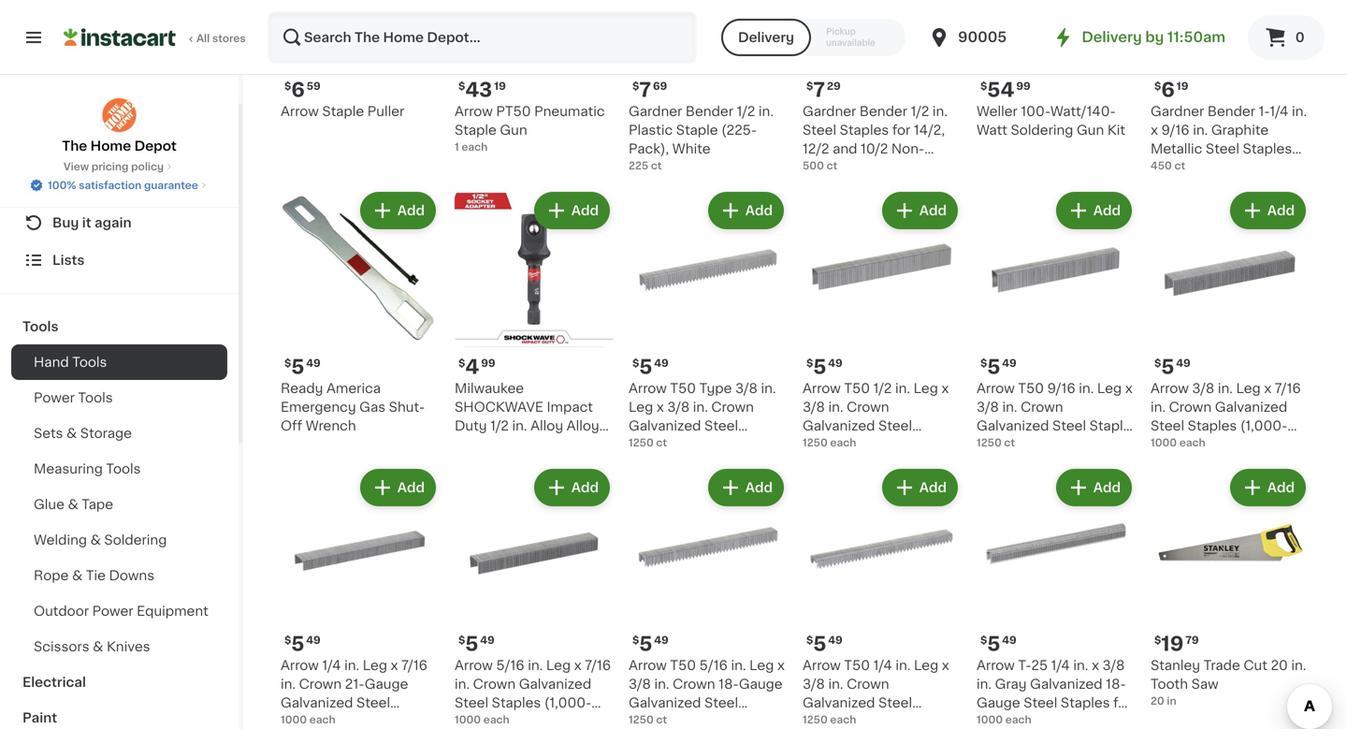 Task type: vqa. For each thing, say whether or not it's contained in the screenshot.
top 89
no



Task type: locate. For each thing, give the bounding box(es) containing it.
add for arrow 5/16 in. leg x 7/16 in. crown galvanized steel staples (1,000- pack)
[[572, 481, 599, 494]]

$ inside $ 54 99
[[981, 81, 988, 91]]

19 for 43
[[494, 81, 506, 91]]

2 vertical spatial metallic
[[908, 180, 959, 193]]

49 for arrow 3/8 in. leg x 7/16 in. crown galvanized steel staples (1,000- pack)
[[1177, 358, 1191, 368]]

metallic
[[1151, 142, 1203, 155], [803, 161, 855, 174], [908, 180, 959, 193]]

54
[[988, 80, 1015, 100]]

49 for arrow 1/4 in. leg x 7/16 in. crown 21-gauge galvanized steel staples (1,000-pack)
[[306, 635, 321, 645]]

1 6 from the left
[[291, 80, 305, 100]]

49 up "gray"
[[1003, 635, 1017, 645]]

each for arrow 5/16 in. leg x 7/16 in. crown galvanized steel staples (1,000- pack)
[[484, 715, 510, 725]]

bender for 6
[[1208, 105, 1256, 118]]

1250 for arrow t50 9/16 in. leg x 3/8 in. crown galvanized steel staple gun staples (1,250- pack)
[[977, 438, 1002, 448]]

2 7 from the left
[[814, 80, 826, 100]]

0 horizontal spatial soldering
[[104, 534, 167, 547]]

america
[[327, 382, 381, 395]]

$ 5 49 up arrow t50 1/4 in. leg x 3/8 in. crown galvanized steel staples (1,250-pack)
[[807, 634, 843, 654]]

pack), down 500 ct
[[803, 180, 843, 193]]

add for ready america emergency gas shut- off wrench
[[398, 204, 425, 217]]

9/16 inside gardner bender 1-1/4 in. x 9/16 in. graphite metallic steel staples (450-pack)
[[1162, 124, 1190, 137]]

arrow for arrow staple puller
[[281, 105, 319, 118]]

0 horizontal spatial pack),
[[629, 142, 669, 155]]

weller 100-watt/140- watt soldering gun kit
[[977, 105, 1126, 137]]

0 horizontal spatial 99
[[481, 358, 496, 368]]

1 vertical spatial graphite
[[847, 180, 904, 193]]

7 for gardner bender 1/2 in. plastic staple (225- pack), white
[[640, 80, 651, 100]]

1 vertical spatial pack),
[[803, 180, 843, 193]]

1 vertical spatial 20
[[1151, 696, 1165, 706]]

$ for arrow t50 1/2 in. leg x 3/8 in. crown galvanized steel staples (1,250-pack)
[[807, 358, 814, 368]]

0 horizontal spatial 7
[[640, 80, 651, 100]]

7/16 inside arrow 5/16 in. leg x 7/16 in. crown galvanized steel staples (1,000- pack)
[[585, 659, 611, 672]]

arrow t50 type 3/8 in. leg x 3/8 in. crown galvanized steel staples (1,250-pack)
[[629, 382, 776, 451]]

hand
[[34, 356, 69, 369]]

arrow inside arrow pt50 pneumatic staple gun 1 each
[[455, 105, 493, 118]]

bender left 1-
[[1208, 105, 1256, 118]]

1
[[455, 142, 459, 152]]

2 bender from the left
[[860, 105, 908, 118]]

ct for gardner bender 1/2 in. steel staples for 14/2, 12/2 and 10/2 non- metallic cable (500- pack), graphite metallic
[[827, 161, 838, 171]]

1 5/16 from the left
[[496, 659, 525, 672]]

$ 5 49 for arrow t50 type 3/8 in. leg x 3/8 in. crown galvanized steel staples (1,250-pack)
[[633, 357, 669, 377]]

5 up the arrow t50 9/16 in. leg x 3/8 in. crown galvanized steel staple gun staples (1,250- pack)
[[988, 357, 1001, 377]]

& right welding
[[90, 534, 101, 547]]

49 up arrow t50 type 3/8 in. leg x 3/8 in. crown galvanized steel staples (1,250-pack)
[[655, 358, 669, 368]]

tie
[[86, 569, 106, 582]]

1000 each for arrow 5/16 in. leg x 7/16 in. crown galvanized steel staples (1,000- pack)
[[455, 715, 510, 725]]

galvanized inside arrow t50 type 3/8 in. leg x 3/8 in. crown galvanized steel staples (1,250-pack)
[[629, 419, 702, 432]]

leg inside arrow t50 type 3/8 in. leg x 3/8 in. crown galvanized steel staples (1,250-pack)
[[629, 401, 654, 414]]

leg inside arrow 5/16 in. leg x 7/16 in. crown galvanized steel staples (1,000- pack)
[[547, 659, 571, 672]]

1 horizontal spatial (1,000-
[[545, 696, 592, 710]]

0 horizontal spatial gardner
[[629, 105, 683, 118]]

graphite down 1-
[[1212, 124, 1269, 137]]

for left the in at the bottom right of the page
[[1114, 696, 1132, 710]]

shop
[[52, 179, 87, 192]]

$ 5 49 up the arrow t50 9/16 in. leg x 3/8 in. crown galvanized steel staple gun staples (1,250- pack)
[[981, 357, 1017, 377]]

delivery by 11:50am
[[1082, 30, 1226, 44]]

7/16 for arrow 3/8 in. leg x 7/16 in. crown galvanized steel staples (1,000- pack)
[[1275, 382, 1302, 395]]

3/8 inside arrow t50 5/16 in. leg x 3/8 in. crown 18-gauge galvanized steel staples (1,250-pack)
[[629, 678, 651, 691]]

2 vertical spatial (1,000-
[[333, 715, 381, 728]]

20 left the in at the bottom right of the page
[[1151, 696, 1165, 706]]

arrow inside arrow 5/16 in. leg x 7/16 in. crown galvanized steel staples (1,000- pack)
[[455, 659, 493, 672]]

for up non-
[[893, 124, 911, 137]]

5/16
[[496, 659, 525, 672], [700, 659, 728, 672]]

arrow for arrow t50 5/16 in. leg x 3/8 in. crown 18-gauge galvanized steel staples (1,250-pack)
[[629, 659, 667, 672]]

0 vertical spatial 20
[[1272, 659, 1289, 672]]

delivery button
[[722, 19, 812, 56]]

1 horizontal spatial 18-
[[1107, 678, 1127, 691]]

2 horizontal spatial bender
[[1208, 105, 1256, 118]]

1/2 for (225-
[[737, 105, 756, 118]]

19 down 11:50am
[[1177, 81, 1189, 91]]

1 horizontal spatial 7
[[814, 80, 826, 100]]

99 right 4
[[481, 358, 496, 368]]

0 vertical spatial 99
[[1017, 81, 1031, 91]]

t50 for 5/16
[[671, 659, 696, 672]]

ct
[[651, 161, 662, 171], [827, 161, 838, 171], [1175, 161, 1186, 171], [657, 438, 667, 448], [1005, 438, 1016, 448], [657, 715, 667, 725]]

1 vertical spatial power
[[92, 605, 133, 618]]

2 horizontal spatial gardner
[[1151, 105, 1205, 118]]

5 up "gray"
[[988, 634, 1001, 654]]

leg inside the arrow t50 9/16 in. leg x 3/8 in. crown galvanized steel staple gun staples (1,250- pack)
[[1098, 382, 1122, 395]]

measuring
[[34, 462, 103, 476]]

5 right category
[[1042, 715, 1051, 728]]

$ 5 49 up arrow t50 5/16 in. leg x 3/8 in. crown 18-gauge galvanized steel staples (1,250-pack)
[[633, 634, 669, 654]]

crown inside arrow t50 1/2 in. leg x 3/8 in. crown galvanized steel staples (1,250-pack)
[[847, 401, 890, 414]]

20 right cut
[[1272, 659, 1289, 672]]

pt50
[[496, 105, 531, 118]]

delivery for delivery by 11:50am
[[1082, 30, 1143, 44]]

2 horizontal spatial gun
[[1077, 124, 1105, 137]]

500
[[803, 161, 825, 171]]

hand tools
[[34, 356, 107, 369]]

bender up 10/2
[[860, 105, 908, 118]]

1 vertical spatial 99
[[481, 358, 496, 368]]

$ inside $ 7 29
[[807, 81, 814, 91]]

cut
[[1244, 659, 1268, 672]]

alloy down impact
[[567, 419, 600, 432]]

1 horizontal spatial gauge
[[739, 678, 783, 691]]

1 horizontal spatial 20
[[1272, 659, 1289, 672]]

gas
[[360, 401, 386, 414]]

tools link
[[11, 309, 227, 344]]

pack), down plastic in the top left of the page
[[629, 142, 669, 155]]

buy it again
[[52, 216, 132, 229]]

$ 5 49 up "gray"
[[981, 634, 1017, 654]]

& left knives
[[93, 640, 103, 653]]

gardner
[[629, 105, 683, 118], [803, 105, 857, 118], [1151, 105, 1205, 118]]

1 horizontal spatial soldering
[[1011, 124, 1074, 137]]

0 vertical spatial metallic
[[1151, 142, 1203, 155]]

t50 for 1/4
[[845, 659, 871, 672]]

soldering down the 100-
[[1011, 124, 1074, 137]]

1 horizontal spatial 9/16
[[1162, 124, 1190, 137]]

1000 each
[[1151, 438, 1206, 448], [281, 715, 336, 725], [455, 715, 510, 725], [977, 715, 1032, 725]]

1/2 inside milwaukee shockwave impact duty 1/2 in. alloy alloy steel square socket adapter bit
[[491, 419, 509, 432]]

3/8 inside arrow t50 1/4 in. leg x 3/8 in. crown galvanized steel staples (1,250-pack)
[[803, 678, 825, 691]]

49 up arrow 5/16 in. leg x 7/16 in. crown galvanized steel staples (1,000- pack)
[[480, 635, 495, 645]]

1250 ct for arrow t50 type 3/8 in. leg x 3/8 in. crown galvanized steel staples (1,250-pack)
[[629, 438, 667, 448]]

$ 5 49 up arrow 3/8 in. leg x 7/16 in. crown galvanized steel staples (1,000- pack)
[[1155, 357, 1191, 377]]

arrow for arrow t50 9/16 in. leg x 3/8 in. crown galvanized steel staple gun staples (1,250- pack)
[[977, 382, 1015, 395]]

delivery
[[1082, 30, 1143, 44], [738, 31, 795, 44]]

3/8 inside the arrow t50 9/16 in. leg x 3/8 in. crown galvanized steel staple gun staples (1,250- pack)
[[977, 401, 1000, 414]]

scissors
[[34, 640, 89, 653]]

x inside gardner bender 1-1/4 in. x 9/16 in. graphite metallic steel staples (450-pack)
[[1151, 124, 1159, 137]]

99 for 54
[[1017, 81, 1031, 91]]

bender inside gardner bender 1/2 in. plastic staple (225- pack), white 225 ct
[[686, 105, 734, 118]]

1 vertical spatial (1,000-
[[545, 696, 592, 710]]

2 horizontal spatial 7/16
[[1275, 382, 1302, 395]]

delivery for delivery
[[738, 31, 795, 44]]

arrow t50 1/2 in. leg x 3/8 in. crown galvanized steel staples (1,250-pack)
[[803, 382, 949, 451]]

$ for arrow t-25 1/4 in. x 3/8 in. gray galvanized 18- gauge steel staples for category 5 
[[981, 635, 988, 645]]

pack) inside arrow t50 5/16 in. leg x 3/8 in. crown 18-gauge galvanized steel staples (1,250-pack)
[[728, 715, 765, 728]]

0 vertical spatial power
[[34, 391, 75, 404]]

view
[[64, 161, 89, 172]]

0 vertical spatial pack),
[[629, 142, 669, 155]]

delivery inside button
[[738, 31, 795, 44]]

21-
[[345, 678, 365, 691]]

t50 inside arrow t50 type 3/8 in. leg x 3/8 in. crown galvanized steel staples (1,250-pack)
[[671, 382, 696, 395]]

wrench
[[306, 419, 356, 432]]

pack), inside gardner bender 1/2 in. plastic staple (225- pack), white 225 ct
[[629, 142, 669, 155]]

1/4
[[1270, 105, 1289, 118], [322, 659, 341, 672], [874, 659, 893, 672], [1052, 659, 1071, 672]]

2 horizontal spatial gauge
[[977, 696, 1021, 710]]

1 vertical spatial for
[[1114, 696, 1132, 710]]

1/2 inside gardner bender 1/2 in. plastic staple (225- pack), white 225 ct
[[737, 105, 756, 118]]

19 right the 43
[[494, 81, 506, 91]]

None search field
[[268, 11, 697, 64]]

for inside gardner bender 1/2 in. steel staples for 14/2, 12/2 and 10/2 non- metallic cable (500- pack), graphite metallic
[[893, 124, 911, 137]]

$ 5 49 up ready
[[285, 357, 321, 377]]

0 horizontal spatial gauge
[[365, 678, 408, 691]]

scissors & knives link
[[11, 629, 227, 665]]

49 for arrow t50 1/2 in. leg x 3/8 in. crown galvanized steel staples (1,250-pack)
[[829, 358, 843, 368]]

3 gardner from the left
[[1151, 105, 1205, 118]]

5 up arrow 1/4 in. leg x 7/16 in. crown 21-gauge galvanized steel staples (1,000-pack)
[[291, 634, 304, 654]]

1 horizontal spatial graphite
[[1212, 124, 1269, 137]]

6 down by
[[1162, 80, 1175, 100]]

5 up arrow t50 1/2 in. leg x 3/8 in. crown galvanized steel staples (1,250-pack)
[[814, 357, 827, 377]]

add for arrow t50 1/2 in. leg x 3/8 in. crown galvanized steel staples (1,250-pack)
[[920, 204, 947, 217]]

5 up arrow t50 type 3/8 in. leg x 3/8 in. crown galvanized steel staples (1,250-pack)
[[640, 357, 653, 377]]

69
[[653, 81, 668, 91]]

ct for arrow t50 type 3/8 in. leg x 3/8 in. crown galvanized steel staples (1,250-pack)
[[657, 438, 667, 448]]

11:50am
[[1168, 30, 1226, 44]]

galvanized inside arrow t50 5/16 in. leg x 3/8 in. crown 18-gauge galvanized steel staples (1,250-pack)
[[629, 696, 702, 710]]

6
[[291, 80, 305, 100], [1162, 80, 1175, 100]]

5 for arrow t50 5/16 in. leg x 3/8 in. crown 18-gauge galvanized steel staples (1,250-pack)
[[640, 634, 653, 654]]

$ 19 79
[[1155, 634, 1200, 654]]

(225-
[[722, 124, 757, 137]]

0 horizontal spatial gun
[[500, 124, 528, 137]]

ct for arrow t50 9/16 in. leg x 3/8 in. crown galvanized steel staple gun staples (1,250- pack)
[[1005, 438, 1016, 448]]

49 for arrow t50 1/4 in. leg x 3/8 in. crown galvanized steel staples (1,250-pack)
[[829, 635, 843, 645]]

1 bender from the left
[[686, 105, 734, 118]]

galvanized inside the 'arrow t-25 1/4 in. x 3/8 in. gray galvanized 18- gauge steel staples for category 5'
[[1031, 678, 1103, 691]]

49 up arrow t50 1/2 in. leg x 3/8 in. crown galvanized steel staples (1,250-pack)
[[829, 358, 843, 368]]

99 right 54
[[1017, 81, 1031, 91]]

soldering up "downs"
[[104, 534, 167, 547]]

ready
[[281, 382, 323, 395]]

alloy up the socket
[[531, 419, 564, 432]]

white
[[673, 142, 711, 155]]

off
[[281, 419, 302, 432]]

9/16 inside the arrow t50 9/16 in. leg x 3/8 in. crown galvanized steel staple gun staples (1,250- pack)
[[1048, 382, 1076, 395]]

6 for arrow
[[291, 80, 305, 100]]

graphite down cable
[[847, 180, 904, 193]]

pack)
[[1188, 161, 1225, 174], [728, 438, 765, 451], [902, 438, 939, 451], [1151, 438, 1188, 451], [977, 457, 1014, 470], [381, 715, 418, 728], [455, 715, 492, 728], [728, 715, 765, 728], [902, 715, 939, 728]]

& for welding
[[90, 534, 101, 547]]

arrow inside the arrow t50 9/16 in. leg x 3/8 in. crown galvanized steel staple gun staples (1,250- pack)
[[977, 382, 1015, 395]]

$ 5 49 for arrow 1/4 in. leg x 7/16 in. crown 21-gauge galvanized steel staples (1,000-pack)
[[285, 634, 321, 654]]

2 horizontal spatial metallic
[[1151, 142, 1203, 155]]

1/2 for for
[[911, 105, 930, 118]]

19 left 79
[[1162, 634, 1184, 654]]

tools inside 'link'
[[78, 391, 113, 404]]

1 horizontal spatial gardner
[[803, 105, 857, 118]]

product group
[[281, 188, 440, 435], [455, 188, 614, 470], [629, 188, 788, 451], [803, 188, 962, 451], [977, 188, 1136, 470], [1151, 188, 1310, 451], [281, 465, 440, 728], [455, 465, 614, 728], [629, 465, 788, 728], [803, 465, 962, 728], [977, 465, 1136, 729], [1151, 465, 1310, 709]]

gardner down $ 7 29
[[803, 105, 857, 118]]

0 horizontal spatial graphite
[[847, 180, 904, 193]]

7 left 69
[[640, 80, 651, 100]]

& left tie
[[72, 569, 83, 582]]

7
[[640, 80, 651, 100], [814, 80, 826, 100]]

1000 each for arrow 1/4 in. leg x 7/16 in. crown 21-gauge galvanized steel staples (1,000-pack)
[[281, 715, 336, 725]]

power tools
[[34, 391, 113, 404]]

paint link
[[11, 700, 227, 729]]

pneumatic
[[535, 105, 605, 118]]

0 horizontal spatial delivery
[[738, 31, 795, 44]]

5 for arrow 5/16 in. leg x 7/16 in. crown galvanized steel staples (1,000- pack)
[[466, 634, 479, 654]]

view pricing policy link
[[64, 159, 175, 174]]

arrow 1/4 in. leg x 7/16 in. crown 21-gauge galvanized steel staples (1,000-pack)
[[281, 659, 428, 728]]

6 left 59
[[291, 80, 305, 100]]

49 up arrow t50 1/4 in. leg x 3/8 in. crown galvanized steel staples (1,250-pack)
[[829, 635, 843, 645]]

19 for 6
[[1177, 81, 1189, 91]]

1 vertical spatial soldering
[[104, 534, 167, 547]]

19 inside product group
[[1162, 634, 1184, 654]]

(1,250- inside arrow t50 1/4 in. leg x 3/8 in. crown galvanized steel staples (1,250-pack)
[[856, 715, 902, 728]]

$ 5 49 up arrow 1/4 in. leg x 7/16 in. crown 21-gauge galvanized steel staples (1,000-pack)
[[285, 634, 321, 654]]

power down rope & tie downs 'link'
[[92, 605, 133, 618]]

tools up glue & tape link
[[106, 462, 141, 476]]

7/16 for arrow 5/16 in. leg x 7/16 in. crown galvanized steel staples (1,000- pack)
[[585, 659, 611, 672]]

0 horizontal spatial for
[[893, 124, 911, 137]]

5 up arrow t50 5/16 in. leg x 3/8 in. crown 18-gauge galvanized steel staples (1,250-pack)
[[640, 634, 653, 654]]

49 up arrow t50 5/16 in. leg x 3/8 in. crown 18-gauge galvanized steel staples (1,250-pack)
[[655, 635, 669, 645]]

bender
[[686, 105, 734, 118], [860, 105, 908, 118], [1208, 105, 1256, 118]]

tools for measuring
[[106, 462, 141, 476]]

steel
[[803, 124, 837, 137], [1206, 142, 1240, 155], [705, 419, 739, 432], [879, 419, 913, 432], [1053, 419, 1087, 432], [1151, 419, 1185, 432], [455, 438, 489, 451], [357, 696, 390, 710], [455, 696, 489, 710], [705, 696, 739, 710], [879, 696, 913, 710], [1024, 696, 1058, 710]]

metallic down (500-
[[908, 180, 959, 193]]

0 horizontal spatial alloy
[[531, 419, 564, 432]]

1250 ct for arrow t50 9/16 in. leg x 3/8 in. crown galvanized steel staple gun staples (1,250- pack)
[[977, 438, 1016, 448]]

gardner down $ 6 19
[[1151, 105, 1205, 118]]

3 bender from the left
[[1208, 105, 1256, 118]]

0 horizontal spatial bender
[[686, 105, 734, 118]]

$ 5 49 for arrow t50 9/16 in. leg x 3/8 in. crown galvanized steel staple gun staples (1,250- pack)
[[981, 357, 1017, 377]]

1/2 inside arrow t50 1/2 in. leg x 3/8 in. crown galvanized steel staples (1,250-pack)
[[874, 382, 892, 395]]

0 horizontal spatial metallic
[[803, 161, 855, 174]]

1000 for arrow 1/4 in. leg x 7/16 in. crown 21-gauge galvanized steel staples (1,000-pack)
[[281, 715, 307, 725]]

5 up arrow 3/8 in. leg x 7/16 in. crown galvanized steel staples (1,000- pack)
[[1162, 357, 1175, 377]]

add button for arrow t50 1/4 in. leg x 3/8 in. crown galvanized steel staples (1,250-pack)
[[884, 471, 957, 505]]

0 vertical spatial 9/16
[[1162, 124, 1190, 137]]

bender inside gardner bender 1/2 in. steel staples for 14/2, 12/2 and 10/2 non- metallic cable (500- pack), graphite metallic
[[860, 105, 908, 118]]

gardner up plastic in the top left of the page
[[629, 105, 683, 118]]

watt/140-
[[1051, 105, 1116, 118]]

(1,250-
[[682, 438, 728, 451], [856, 438, 902, 451], [1061, 438, 1107, 451], [682, 715, 728, 728], [856, 715, 902, 728]]

bender for 7
[[860, 105, 908, 118]]

1 1250 each from the top
[[803, 438, 857, 448]]

add button for arrow 5/16 in. leg x 7/16 in. crown galvanized steel staples (1,000- pack)
[[536, 471, 608, 505]]

$ 5 49 up arrow t50 type 3/8 in. leg x 3/8 in. crown galvanized steel staples (1,250-pack)
[[633, 357, 669, 377]]

1250 each
[[803, 438, 857, 448], [803, 715, 857, 725]]

1 horizontal spatial alloy
[[567, 419, 600, 432]]

arrow inside arrow 3/8 in. leg x 7/16 in. crown galvanized steel staples (1,000- pack)
[[1151, 382, 1190, 395]]

90005 button
[[929, 11, 1041, 64]]

service type group
[[722, 19, 906, 56]]

2 5/16 from the left
[[700, 659, 728, 672]]

5 for arrow t50 1/4 in. leg x 3/8 in. crown galvanized steel staples (1,250-pack)
[[814, 634, 827, 654]]

leg inside arrow 1/4 in. leg x 7/16 in. crown 21-gauge galvanized steel staples (1,000-pack)
[[363, 659, 387, 672]]

$ 5 49 for ready america emergency gas shut- off wrench
[[285, 357, 321, 377]]

(1,250- inside the arrow t50 9/16 in. leg x 3/8 in. crown galvanized steel staple gun staples (1,250- pack)
[[1061, 438, 1107, 451]]

outdoor power equipment
[[34, 605, 208, 618]]

$ for arrow 5/16 in. leg x 7/16 in. crown galvanized steel staples (1,000- pack)
[[459, 635, 466, 645]]

1000 each for arrow 3/8 in. leg x 7/16 in. crown galvanized steel staples (1,000- pack)
[[1151, 438, 1206, 448]]

$ 5 49 for arrow t50 1/4 in. leg x 3/8 in. crown galvanized steel staples (1,250-pack)
[[807, 634, 843, 654]]

soldering
[[1011, 124, 1074, 137], [104, 534, 167, 547]]

add button for ready america emergency gas shut- off wrench
[[362, 194, 434, 227]]

metallic down '12/2'
[[803, 161, 855, 174]]

5 up ready
[[291, 357, 304, 377]]

1 horizontal spatial 99
[[1017, 81, 1031, 91]]

19
[[494, 81, 506, 91], [1177, 81, 1189, 91], [1162, 634, 1184, 654]]

steel inside arrow 1/4 in. leg x 7/16 in. crown 21-gauge galvanized steel staples (1,000-pack)
[[357, 696, 390, 710]]

3/8 inside arrow 3/8 in. leg x 7/16 in. crown galvanized steel staples (1,000- pack)
[[1193, 382, 1215, 395]]

49 up arrow 3/8 in. leg x 7/16 in. crown galvanized steel staples (1,000- pack)
[[1177, 358, 1191, 368]]

0 horizontal spatial 6
[[291, 80, 305, 100]]

crown
[[712, 401, 754, 414], [847, 401, 890, 414], [1021, 401, 1064, 414], [1170, 401, 1212, 414], [299, 678, 342, 691], [473, 678, 516, 691], [673, 678, 716, 691], [847, 678, 890, 691]]

& right the sets
[[66, 427, 77, 440]]

arrow inside arrow t50 5/16 in. leg x 3/8 in. crown 18-gauge galvanized steel staples (1,250-pack)
[[629, 659, 667, 672]]

0 horizontal spatial 9/16
[[1048, 382, 1076, 395]]

18-
[[719, 678, 739, 691], [1107, 678, 1127, 691]]

49 for arrow t50 5/16 in. leg x 3/8 in. crown 18-gauge galvanized steel staples (1,250-pack)
[[655, 635, 669, 645]]

$ for arrow pt50 pneumatic staple gun
[[459, 81, 466, 91]]

$ inside $ 7 69
[[633, 81, 640, 91]]

leg inside arrow t50 1/2 in. leg x 3/8 in. crown galvanized steel staples (1,250-pack)
[[914, 382, 939, 395]]

watt
[[977, 124, 1008, 137]]

power down hand
[[34, 391, 75, 404]]

49 for arrow t50 9/16 in. leg x 3/8 in. crown galvanized steel staple gun staples (1,250- pack)
[[1003, 358, 1017, 368]]

1 horizontal spatial 7/16
[[585, 659, 611, 672]]

1 horizontal spatial delivery
[[1082, 30, 1143, 44]]

$ 5 49 for arrow t50 5/16 in. leg x 3/8 in. crown 18-gauge galvanized steel staples (1,250-pack)
[[633, 634, 669, 654]]

the home depot
[[62, 139, 177, 153]]

5 up arrow t50 1/4 in. leg x 3/8 in. crown galvanized steel staples (1,250-pack)
[[814, 634, 827, 654]]

$ for arrow t50 type 3/8 in. leg x 3/8 in. crown galvanized steel staples (1,250-pack)
[[633, 358, 640, 368]]

2 horizontal spatial (1,000-
[[1241, 419, 1288, 432]]

pack) inside the arrow t50 9/16 in. leg x 3/8 in. crown galvanized steel staple gun staples (1,250- pack)
[[977, 457, 1014, 470]]

$ 5 49 up arrow t50 1/2 in. leg x 3/8 in. crown galvanized steel staples (1,250-pack)
[[807, 357, 843, 377]]

knives
[[107, 640, 150, 653]]

0 vertical spatial soldering
[[1011, 124, 1074, 137]]

5 for arrow t50 9/16 in. leg x 3/8 in. crown galvanized steel staple gun staples (1,250- pack)
[[988, 357, 1001, 377]]

1/2 inside gardner bender 1/2 in. steel staples for 14/2, 12/2 and 10/2 non- metallic cable (500- pack), graphite metallic
[[911, 105, 930, 118]]

crown inside the arrow t50 9/16 in. leg x 3/8 in. crown galvanized steel staple gun staples (1,250- pack)
[[1021, 401, 1064, 414]]

1 vertical spatial metallic
[[803, 161, 855, 174]]

1250 for arrow t50 1/4 in. leg x 3/8 in. crown galvanized steel staples (1,250-pack)
[[803, 715, 828, 725]]

7/16 inside arrow 1/4 in. leg x 7/16 in. crown 21-gauge galvanized steel staples (1,000-pack)
[[401, 659, 428, 672]]

1/4 inside arrow 1/4 in. leg x 7/16 in. crown 21-gauge galvanized steel staples (1,000-pack)
[[322, 659, 341, 672]]

each for arrow 3/8 in. leg x 7/16 in. crown galvanized steel staples (1,000- pack)
[[1180, 438, 1206, 448]]

0 horizontal spatial 5/16
[[496, 659, 525, 672]]

$ 5 49 up arrow 5/16 in. leg x 7/16 in. crown galvanized steel staples (1,000- pack)
[[459, 634, 495, 654]]

7/16 for arrow 1/4 in. leg x 7/16 in. crown 21-gauge galvanized steel staples (1,000-pack)
[[401, 659, 428, 672]]

10/2
[[861, 142, 889, 155]]

0 horizontal spatial 20
[[1151, 696, 1165, 706]]

lists
[[52, 254, 85, 267]]

0 button
[[1249, 15, 1325, 60]]

staples inside arrow 5/16 in. leg x 7/16 in. crown galvanized steel staples (1,000- pack)
[[492, 696, 541, 710]]

1 vertical spatial 9/16
[[1048, 382, 1076, 395]]

5 up arrow 5/16 in. leg x 7/16 in. crown galvanized steel staples (1,000- pack)
[[466, 634, 479, 654]]

2 gardner from the left
[[803, 105, 857, 118]]

galvanized inside the arrow t50 9/16 in. leg x 3/8 in. crown galvanized steel staple gun staples (1,250- pack)
[[977, 419, 1050, 432]]

add button for arrow t50 9/16 in. leg x 3/8 in. crown galvanized steel staple gun staples (1,250- pack)
[[1058, 194, 1131, 227]]

1 horizontal spatial for
[[1114, 696, 1132, 710]]

1 gardner from the left
[[629, 105, 683, 118]]

$ 54 99
[[981, 80, 1031, 100]]

$ 6 59
[[285, 80, 321, 100]]

2 6 from the left
[[1162, 80, 1175, 100]]

add for arrow t50 type 3/8 in. leg x 3/8 in. crown galvanized steel staples (1,250-pack)
[[746, 204, 773, 217]]

bender inside gardner bender 1-1/4 in. x 9/16 in. graphite metallic steel staples (450-pack)
[[1208, 105, 1256, 118]]

& inside 'link'
[[72, 569, 83, 582]]

add button for arrow t50 type 3/8 in. leg x 3/8 in. crown galvanized steel staples (1,250-pack)
[[710, 194, 783, 227]]

1 horizontal spatial gun
[[977, 438, 1005, 451]]

staples inside arrow t50 type 3/8 in. leg x 3/8 in. crown galvanized steel staples (1,250-pack)
[[629, 438, 678, 451]]

add
[[398, 204, 425, 217], [572, 204, 599, 217], [746, 204, 773, 217], [920, 204, 947, 217], [1094, 204, 1121, 217], [1268, 204, 1295, 217], [398, 481, 425, 494], [572, 481, 599, 494], [746, 481, 773, 494], [920, 481, 947, 494], [1094, 481, 1121, 494], [1268, 481, 1295, 494]]

leg
[[914, 382, 939, 395], [1098, 382, 1122, 395], [1237, 382, 1261, 395], [629, 401, 654, 414], [363, 659, 387, 672], [547, 659, 571, 672], [750, 659, 774, 672], [914, 659, 939, 672]]

18- inside the 'arrow t-25 1/4 in. x 3/8 in. gray galvanized 18- gauge steel staples for category 5'
[[1107, 678, 1127, 691]]

arrow
[[281, 105, 319, 118], [455, 105, 493, 118], [629, 382, 667, 395], [803, 382, 841, 395], [977, 382, 1015, 395], [1151, 382, 1190, 395], [281, 659, 319, 672], [455, 659, 493, 672], [629, 659, 667, 672], [803, 659, 841, 672], [977, 659, 1015, 672]]

for inside the 'arrow t-25 1/4 in. x 3/8 in. gray galvanized 18- gauge steel staples for category 5'
[[1114, 696, 1132, 710]]

225
[[629, 161, 649, 171]]

arrow t50 9/16 in. leg x 3/8 in. crown galvanized steel staple gun staples (1,250- pack)
[[977, 382, 1133, 470]]

1 horizontal spatial pack),
[[803, 180, 843, 193]]

29
[[827, 81, 841, 91]]

0 horizontal spatial 18-
[[719, 678, 739, 691]]

$ for milwaukee shockwave impact duty 1/2 in. alloy alloy steel square socket adapter bit
[[459, 358, 466, 368]]

49 up arrow 1/4 in. leg x 7/16 in. crown 21-gauge galvanized steel staples (1,000-pack)
[[306, 635, 321, 645]]

pricing
[[91, 161, 129, 172]]

0 horizontal spatial power
[[34, 391, 75, 404]]

0 vertical spatial (1,000-
[[1241, 419, 1288, 432]]

steel inside arrow t50 5/16 in. leg x 3/8 in. crown 18-gauge galvanized steel staples (1,250-pack)
[[705, 696, 739, 710]]

& right glue
[[68, 498, 78, 511]]

metallic up 450 ct
[[1151, 142, 1203, 155]]

49 up ready
[[306, 358, 321, 368]]

1 18- from the left
[[719, 678, 739, 691]]

2 alloy from the left
[[567, 419, 600, 432]]

7 left 29
[[814, 80, 826, 100]]

in.
[[759, 105, 774, 118], [933, 105, 948, 118], [1293, 105, 1308, 118], [1194, 124, 1209, 137], [761, 382, 776, 395], [896, 382, 911, 395], [1080, 382, 1095, 395], [1219, 382, 1234, 395], [693, 401, 708, 414], [829, 401, 844, 414], [1003, 401, 1018, 414], [1151, 401, 1166, 414], [512, 419, 527, 432], [345, 659, 360, 672], [528, 659, 543, 672], [731, 659, 747, 672], [896, 659, 911, 672], [1074, 659, 1089, 672], [1292, 659, 1307, 672], [281, 678, 296, 691], [455, 678, 470, 691], [655, 678, 670, 691], [829, 678, 844, 691], [977, 678, 992, 691]]

(1,000- inside arrow 5/16 in. leg x 7/16 in. crown galvanized steel staples (1,000- pack)
[[545, 696, 592, 710]]

product group containing 19
[[1151, 465, 1310, 709]]

3/8
[[736, 382, 758, 395], [1193, 382, 1215, 395], [668, 401, 690, 414], [803, 401, 825, 414], [977, 401, 1000, 414], [1103, 659, 1126, 672], [629, 678, 651, 691], [803, 678, 825, 691]]

1 horizontal spatial 5/16
[[700, 659, 728, 672]]

policy
[[131, 161, 164, 172]]

$ for arrow 3/8 in. leg x 7/16 in. crown galvanized steel staples (1,000- pack)
[[1155, 358, 1162, 368]]

0 vertical spatial 1250 each
[[803, 438, 857, 448]]

$ inside $ 6 59
[[285, 81, 291, 91]]

tools right hand
[[72, 356, 107, 369]]

tools up storage
[[78, 391, 113, 404]]

0 vertical spatial for
[[893, 124, 911, 137]]

0 vertical spatial graphite
[[1212, 124, 1269, 137]]

rope & tie downs link
[[11, 558, 227, 593]]

49 for ready america emergency gas shut- off wrench
[[306, 358, 321, 368]]

5/16 inside arrow t50 5/16 in. leg x 3/8 in. crown 18-gauge galvanized steel staples (1,250-pack)
[[700, 659, 728, 672]]

x inside arrow 3/8 in. leg x 7/16 in. crown galvanized steel staples (1,000- pack)
[[1265, 382, 1272, 395]]

0 horizontal spatial 7/16
[[401, 659, 428, 672]]

1 horizontal spatial metallic
[[908, 180, 959, 193]]

2 18- from the left
[[1107, 678, 1127, 691]]

graphite inside gardner bender 1-1/4 in. x 9/16 in. graphite metallic steel staples (450-pack)
[[1212, 124, 1269, 137]]

arrow 3/8 in. leg x 7/16 in. crown galvanized steel staples (1,000- pack)
[[1151, 382, 1302, 451]]

arrow inside arrow t50 type 3/8 in. leg x 3/8 in. crown galvanized steel staples (1,250-pack)
[[629, 382, 667, 395]]

power inside 'link'
[[34, 391, 75, 404]]

steel inside arrow t50 1/2 in. leg x 3/8 in. crown galvanized steel staples (1,250-pack)
[[879, 419, 913, 432]]

sets & storage link
[[11, 416, 227, 451]]

t50 inside arrow t50 1/2 in. leg x 3/8 in. crown galvanized steel staples (1,250-pack)
[[845, 382, 871, 395]]

the home depot logo image
[[102, 97, 137, 133]]

for
[[893, 124, 911, 137], [1114, 696, 1132, 710]]

1 horizontal spatial 6
[[1162, 80, 1175, 100]]

49 up the arrow t50 9/16 in. leg x 3/8 in. crown galvanized steel staple gun staples (1,250- pack)
[[1003, 358, 1017, 368]]

t50 inside the arrow t50 9/16 in. leg x 3/8 in. crown galvanized steel staple gun staples (1,250- pack)
[[1019, 382, 1045, 395]]

shop link
[[11, 167, 227, 204]]

welding & soldering
[[34, 534, 167, 547]]

1 7 from the left
[[640, 80, 651, 100]]

1 horizontal spatial bender
[[860, 105, 908, 118]]

& for sets
[[66, 427, 77, 440]]

$ 5 49 for arrow t50 1/2 in. leg x 3/8 in. crown galvanized steel staples (1,250-pack)
[[807, 357, 843, 377]]

99 inside $ 4 99
[[481, 358, 496, 368]]

welding
[[34, 534, 87, 547]]

0 horizontal spatial (1,000-
[[333, 715, 381, 728]]

add button for arrow 1/4 in. leg x 7/16 in. crown 21-gauge galvanized steel staples (1,000-pack)
[[362, 471, 434, 505]]

all
[[197, 33, 210, 44]]

4
[[466, 357, 479, 377]]

bender up (225-
[[686, 105, 734, 118]]

$ for gardner bender 1-1/4 in. x 9/16 in. graphite metallic steel staples (450-pack)
[[1155, 81, 1162, 91]]

tools for power
[[78, 391, 113, 404]]

2 1250 each from the top
[[803, 715, 857, 725]]

1 vertical spatial 1250 each
[[803, 715, 857, 725]]



Task type: describe. For each thing, give the bounding box(es) containing it.
galvanized inside arrow t50 1/2 in. leg x 3/8 in. crown galvanized steel staples (1,250-pack)
[[803, 419, 876, 432]]

gun inside weller 100-watt/140- watt soldering gun kit
[[1077, 124, 1105, 137]]

& for glue
[[68, 498, 78, 511]]

each for arrow t50 1/2 in. leg x 3/8 in. crown galvanized steel staples (1,250-pack)
[[831, 438, 857, 448]]

type
[[700, 382, 732, 395]]

Search field
[[270, 13, 695, 62]]

1250 ct for arrow t50 5/16 in. leg x 3/8 in. crown 18-gauge galvanized steel staples (1,250-pack)
[[629, 715, 667, 725]]

staples inside gardner bender 1/2 in. steel staples for 14/2, 12/2 and 10/2 non- metallic cable (500- pack), graphite metallic
[[840, 124, 889, 137]]

steel inside arrow t50 type 3/8 in. leg x 3/8 in. crown galvanized steel staples (1,250-pack)
[[705, 419, 739, 432]]

ct for gardner bender 1-1/4 in. x 9/16 in. graphite metallic steel staples (450-pack)
[[1175, 161, 1186, 171]]

5 for arrow t50 1/2 in. leg x 3/8 in. crown galvanized steel staples (1,250-pack)
[[814, 357, 827, 377]]

49 for arrow t-25 1/4 in. x 3/8 in. gray galvanized 18- gauge steel staples for category 5 
[[1003, 635, 1017, 645]]

(1,250- inside arrow t50 5/16 in. leg x 3/8 in. crown 18-gauge galvanized steel staples (1,250-pack)
[[682, 715, 728, 728]]

1 horizontal spatial power
[[92, 605, 133, 618]]

arrow for arrow 1/4 in. leg x 7/16 in. crown 21-gauge galvanized steel staples (1,000-pack)
[[281, 659, 319, 672]]

gardner for 7
[[803, 105, 857, 118]]

crown inside arrow t50 type 3/8 in. leg x 3/8 in. crown galvanized steel staples (1,250-pack)
[[712, 401, 754, 414]]

450
[[1151, 161, 1173, 171]]

x inside the arrow t50 9/16 in. leg x 3/8 in. crown galvanized steel staple gun staples (1,250- pack)
[[1126, 382, 1133, 395]]

(450-
[[1151, 161, 1188, 174]]

gardner inside gardner bender 1/2 in. plastic staple (225- pack), white 225 ct
[[629, 105, 683, 118]]

by
[[1146, 30, 1165, 44]]

downs
[[109, 569, 155, 582]]

the
[[62, 139, 87, 153]]

galvanized inside arrow 3/8 in. leg x 7/16 in. crown galvanized steel staples (1,000- pack)
[[1216, 401, 1288, 414]]

$ for arrow staple puller
[[285, 81, 291, 91]]

power tools link
[[11, 380, 227, 416]]

bit
[[511, 457, 529, 470]]

59
[[307, 81, 321, 91]]

$ for ready america emergency gas shut- off wrench
[[285, 358, 291, 368]]

$ 5 49 for arrow 5/16 in. leg x 7/16 in. crown galvanized steel staples (1,000- pack)
[[459, 634, 495, 654]]

steel inside the 'arrow t-25 1/4 in. x 3/8 in. gray galvanized 18- gauge steel staples for category 5'
[[1024, 696, 1058, 710]]

$ for arrow 1/4 in. leg x 7/16 in. crown 21-gauge galvanized steel staples (1,000-pack)
[[285, 635, 291, 645]]

sets & storage
[[34, 427, 132, 440]]

soldering inside weller 100-watt/140- watt soldering gun kit
[[1011, 124, 1074, 137]]

steel inside arrow 3/8 in. leg x 7/16 in. crown galvanized steel staples (1,000- pack)
[[1151, 419, 1185, 432]]

1/4 inside arrow t50 1/4 in. leg x 3/8 in. crown galvanized steel staples (1,250-pack)
[[874, 659, 893, 672]]

5 for arrow t50 type 3/8 in. leg x 3/8 in. crown galvanized steel staples (1,250-pack)
[[640, 357, 653, 377]]

all stores
[[197, 33, 246, 44]]

add for arrow t50 9/16 in. leg x 3/8 in. crown galvanized steel staple gun staples (1,250- pack)
[[1094, 204, 1121, 217]]

$ for arrow t50 9/16 in. leg x 3/8 in. crown galvanized steel staple gun staples (1,250- pack)
[[981, 358, 988, 368]]

x inside arrow t50 type 3/8 in. leg x 3/8 in. crown galvanized steel staples (1,250-pack)
[[657, 401, 664, 414]]

pack) inside arrow 1/4 in. leg x 7/16 in. crown 21-gauge galvanized steel staples (1,000-pack)
[[381, 715, 418, 728]]

arrow for arrow t-25 1/4 in. x 3/8 in. gray galvanized 18- gauge steel staples for category 5 
[[977, 659, 1015, 672]]

tools up hand
[[22, 320, 58, 333]]

t-
[[1019, 659, 1032, 672]]

steel inside arrow 5/16 in. leg x 7/16 in. crown galvanized steel staples (1,000- pack)
[[455, 696, 489, 710]]

add for arrow 3/8 in. leg x 7/16 in. crown galvanized steel staples (1,000- pack)
[[1268, 204, 1295, 217]]

leg inside arrow 3/8 in. leg x 7/16 in. crown galvanized steel staples (1,000- pack)
[[1237, 382, 1261, 395]]

1250 each for arrow t50 1/4 in. leg x 3/8 in. crown galvanized steel staples (1,250-pack)
[[803, 715, 857, 725]]

99 for 4
[[481, 358, 496, 368]]

crown inside arrow 5/16 in. leg x 7/16 in. crown galvanized steel staples (1,000- pack)
[[473, 678, 516, 691]]

steel inside gardner bender 1/2 in. steel staples for 14/2, 12/2 and 10/2 non- metallic cable (500- pack), graphite metallic
[[803, 124, 837, 137]]

pack), inside gardner bender 1/2 in. steel staples for 14/2, 12/2 and 10/2 non- metallic cable (500- pack), graphite metallic
[[803, 180, 843, 193]]

1000 for arrow t-25 1/4 in. x 3/8 in. gray galvanized 18- gauge steel staples for category 5 
[[977, 715, 1004, 725]]

electrical
[[22, 676, 86, 689]]

43
[[466, 80, 493, 100]]

100-
[[1022, 105, 1051, 118]]

glue & tape
[[34, 498, 113, 511]]

add button for arrow t-25 1/4 in. x 3/8 in. gray galvanized 18- gauge steel staples for category 5 
[[1058, 471, 1131, 505]]

7 for gardner bender 1/2 in. steel staples for 14/2, 12/2 and 10/2 non- metallic cable (500- pack), graphite metallic
[[814, 80, 826, 100]]

79
[[1186, 635, 1200, 645]]

100%
[[48, 180, 76, 190]]

galvanized inside arrow t50 1/4 in. leg x 3/8 in. crown galvanized steel staples (1,250-pack)
[[803, 696, 876, 710]]

6 for gardner
[[1162, 80, 1175, 100]]

staples inside arrow 3/8 in. leg x 7/16 in. crown galvanized steel staples (1,000- pack)
[[1188, 419, 1238, 432]]

satisfaction
[[79, 180, 142, 190]]

each for arrow t50 1/4 in. leg x 3/8 in. crown galvanized steel staples (1,250-pack)
[[831, 715, 857, 725]]

$ for weller 100-watt/140- watt soldering gun kit
[[981, 81, 988, 91]]

1000 for arrow 3/8 in. leg x 7/16 in. crown galvanized steel staples (1,000- pack)
[[1151, 438, 1178, 448]]

add for arrow t50 1/4 in. leg x 3/8 in. crown galvanized steel staples (1,250-pack)
[[920, 481, 947, 494]]

in
[[1168, 696, 1177, 706]]

gun inside arrow pt50 pneumatic staple gun 1 each
[[500, 124, 528, 137]]

ct for arrow t50 5/16 in. leg x 3/8 in. crown 18-gauge galvanized steel staples (1,250-pack)
[[657, 715, 667, 725]]

1250 for arrow t50 type 3/8 in. leg x 3/8 in. crown galvanized steel staples (1,250-pack)
[[629, 438, 654, 448]]

tooth
[[1151, 678, 1189, 691]]

1/2 for 3/8
[[874, 382, 892, 395]]

product group containing 4
[[455, 188, 614, 470]]

$ for arrow t50 5/16 in. leg x 3/8 in. crown 18-gauge galvanized steel staples (1,250-pack)
[[633, 635, 640, 645]]

shut-
[[389, 401, 425, 414]]

gardner for 6
[[1151, 105, 1205, 118]]

ct inside gardner bender 1/2 in. plastic staple (225- pack), white 225 ct
[[651, 161, 662, 171]]

500 ct
[[803, 161, 838, 171]]

it
[[82, 216, 91, 229]]

view pricing policy
[[64, 161, 164, 172]]

tape
[[82, 498, 113, 511]]

crown inside arrow 3/8 in. leg x 7/16 in. crown galvanized steel staples (1,000- pack)
[[1170, 401, 1212, 414]]

$ 4 99
[[459, 357, 496, 377]]

5/16 inside arrow 5/16 in. leg x 7/16 in. crown galvanized steel staples (1,000- pack)
[[496, 659, 525, 672]]

leg inside arrow t50 5/16 in. leg x 3/8 in. crown 18-gauge galvanized steel staples (1,250-pack)
[[750, 659, 774, 672]]

instacart logo image
[[64, 26, 176, 49]]

add button for arrow t50 5/16 in. leg x 3/8 in. crown 18-gauge galvanized steel staples (1,250-pack)
[[710, 471, 783, 505]]

arrow for arrow t50 1/2 in. leg x 3/8 in. crown galvanized steel staples (1,250-pack)
[[803, 382, 841, 395]]

gardner bender 1-1/4 in. x 9/16 in. graphite metallic steel staples (450-pack)
[[1151, 105, 1308, 174]]

(1,000- for arrow 3/8 in. leg x 7/16 in. crown galvanized steel staples (1,000- pack)
[[1241, 419, 1288, 432]]

gardner bender 1/2 in. steel staples for 14/2, 12/2 and 10/2 non- metallic cable (500- pack), graphite metallic
[[803, 105, 959, 193]]

galvanized inside arrow 1/4 in. leg x 7/16 in. crown 21-gauge galvanized steel staples (1,000-pack)
[[281, 696, 353, 710]]

staple inside gardner bender 1/2 in. plastic staple (225- pack), white 225 ct
[[677, 124, 718, 137]]

gauge inside arrow 1/4 in. leg x 7/16 in. crown 21-gauge galvanized steel staples (1,000-pack)
[[365, 678, 408, 691]]

3/8 inside the 'arrow t-25 1/4 in. x 3/8 in. gray galvanized 18- gauge steel staples for category 5'
[[1103, 659, 1126, 672]]

(500-
[[900, 161, 938, 174]]

crown inside arrow t50 5/16 in. leg x 3/8 in. crown 18-gauge galvanized steel staples (1,250-pack)
[[673, 678, 716, 691]]

duty
[[455, 419, 487, 432]]

3/8 inside arrow t50 1/2 in. leg x 3/8 in. crown galvanized steel staples (1,250-pack)
[[803, 401, 825, 414]]

in. inside stanley trade cut 20 in. tooth saw 20 in
[[1292, 659, 1307, 672]]

in. inside gardner bender 1/2 in. steel staples for 14/2, 12/2 and 10/2 non- metallic cable (500- pack), graphite metallic
[[933, 105, 948, 118]]

1/4 inside gardner bender 1-1/4 in. x 9/16 in. graphite metallic steel staples (450-pack)
[[1270, 105, 1289, 118]]

staples inside arrow t50 5/16 in. leg x 3/8 in. crown 18-gauge galvanized steel staples (1,250-pack)
[[629, 715, 678, 728]]

t50 for 1/2
[[845, 382, 871, 395]]

(1,000- for arrow 5/16 in. leg x 7/16 in. crown galvanized steel staples (1,000- pack)
[[545, 696, 592, 710]]

pack) inside arrow 5/16 in. leg x 7/16 in. crown galvanized steel staples (1,000- pack)
[[455, 715, 492, 728]]

staples inside arrow t50 1/4 in. leg x 3/8 in. crown galvanized steel staples (1,250-pack)
[[803, 715, 852, 728]]

x inside arrow t50 1/2 in. leg x 3/8 in. crown galvanized steel staples (1,250-pack)
[[942, 382, 949, 395]]

x inside arrow t50 1/4 in. leg x 3/8 in. crown galvanized steel staples (1,250-pack)
[[942, 659, 950, 672]]

in. inside milwaukee shockwave impact duty 1/2 in. alloy alloy steel square socket adapter bit
[[512, 419, 527, 432]]

add button for arrow t50 1/2 in. leg x 3/8 in. crown galvanized steel staples (1,250-pack)
[[884, 194, 957, 227]]

1250 for arrow t50 5/16 in. leg x 3/8 in. crown 18-gauge galvanized steel staples (1,250-pack)
[[629, 715, 654, 725]]

5 for arrow 1/4 in. leg x 7/16 in. crown 21-gauge galvanized steel staples (1,000-pack)
[[291, 634, 304, 654]]

& for rope
[[72, 569, 83, 582]]

buy
[[52, 216, 79, 229]]

$ 7 69
[[633, 80, 668, 100]]

1000 each for arrow t-25 1/4 in. x 3/8 in. gray galvanized 18- gauge steel staples for category 5 
[[977, 715, 1032, 725]]

tools for hand
[[72, 356, 107, 369]]

t50 for type
[[671, 382, 696, 395]]

crown inside arrow 1/4 in. leg x 7/16 in. crown 21-gauge galvanized steel staples (1,000-pack)
[[299, 678, 342, 691]]

(1,000- inside arrow 1/4 in. leg x 7/16 in. crown 21-gauge galvanized steel staples (1,000-pack)
[[333, 715, 381, 728]]

arrow for arrow 5/16 in. leg x 7/16 in. crown galvanized steel staples (1,000- pack)
[[455, 659, 493, 672]]

scissors & knives
[[34, 640, 150, 653]]

1 alloy from the left
[[531, 419, 564, 432]]

pack) inside arrow t50 1/4 in. leg x 3/8 in. crown galvanized steel staples (1,250-pack)
[[902, 715, 939, 728]]

staples inside the arrow t50 9/16 in. leg x 3/8 in. crown galvanized steel staple gun staples (1,250- pack)
[[1008, 438, 1057, 451]]

metallic inside gardner bender 1-1/4 in. x 9/16 in. graphite metallic steel staples (450-pack)
[[1151, 142, 1203, 155]]

arrow t-25 1/4 in. x 3/8 in. gray galvanized 18- gauge steel staples for category 5 
[[977, 659, 1132, 729]]

100% satisfaction guarantee button
[[29, 174, 210, 193]]

$ 43 19
[[459, 80, 506, 100]]

graphite inside gardner bender 1/2 in. steel staples for 14/2, 12/2 and 10/2 non- metallic cable (500- pack), graphite metallic
[[847, 180, 904, 193]]

rope
[[34, 569, 69, 582]]

x inside arrow t50 5/16 in. leg x 3/8 in. crown 18-gauge galvanized steel staples (1,250-pack)
[[778, 659, 785, 672]]

add button for milwaukee shockwave impact duty 1/2 in. alloy alloy steel square socket adapter bit
[[536, 194, 608, 227]]

$ for stanley trade cut 20 in. tooth saw
[[1155, 635, 1162, 645]]

100% satisfaction guarantee
[[48, 180, 198, 190]]

plastic
[[629, 124, 673, 137]]

category
[[977, 715, 1039, 728]]

gauge inside arrow t50 5/16 in. leg x 3/8 in. crown 18-gauge galvanized steel staples (1,250-pack)
[[739, 678, 783, 691]]

gun inside the arrow t50 9/16 in. leg x 3/8 in. crown galvanized steel staple gun staples (1,250- pack)
[[977, 438, 1005, 451]]

90005
[[959, 30, 1007, 44]]

5 for ready america emergency gas shut- off wrench
[[291, 357, 304, 377]]

staple inside arrow pt50 pneumatic staple gun 1 each
[[455, 124, 497, 137]]

each for arrow 1/4 in. leg x 7/16 in. crown 21-gauge galvanized steel staples (1,000-pack)
[[310, 715, 336, 725]]

puller
[[368, 105, 405, 118]]

rope & tie downs
[[34, 569, 155, 582]]

saw
[[1192, 678, 1219, 691]]

arrow t50 5/16 in. leg x 3/8 in. crown 18-gauge galvanized steel staples (1,250-pack)
[[629, 659, 785, 728]]

x inside the 'arrow t-25 1/4 in. x 3/8 in. gray galvanized 18- gauge steel staples for category 5'
[[1092, 659, 1100, 672]]

delivery by 11:50am link
[[1052, 26, 1226, 49]]

depot
[[134, 139, 177, 153]]

impact
[[547, 401, 593, 414]]

stanley
[[1151, 659, 1201, 672]]

gray
[[996, 678, 1027, 691]]

kit
[[1108, 124, 1126, 137]]

glue
[[34, 498, 65, 511]]

x inside arrow 5/16 in. leg x 7/16 in. crown galvanized steel staples (1,000- pack)
[[574, 659, 582, 672]]

arrow for arrow t50 type 3/8 in. leg x 3/8 in. crown galvanized steel staples (1,250-pack)
[[629, 382, 667, 395]]

cable
[[858, 161, 897, 174]]

0
[[1296, 31, 1305, 44]]

gauge inside the 'arrow t-25 1/4 in. x 3/8 in. gray galvanized 18- gauge steel staples for category 5'
[[977, 696, 1021, 710]]

trade
[[1204, 659, 1241, 672]]

galvanized inside arrow 5/16 in. leg x 7/16 in. crown galvanized steel staples (1,000- pack)
[[519, 678, 592, 691]]

(1,250- inside arrow t50 type 3/8 in. leg x 3/8 in. crown galvanized steel staples (1,250-pack)
[[682, 438, 728, 451]]

& for scissors
[[93, 640, 103, 653]]

$ for gardner bender 1/2 in. plastic staple (225- pack), white
[[633, 81, 640, 91]]

x inside arrow 1/4 in. leg x 7/16 in. crown 21-gauge galvanized steel staples (1,000-pack)
[[391, 659, 398, 672]]

steel inside milwaukee shockwave impact duty 1/2 in. alloy alloy steel square socket adapter bit
[[455, 438, 489, 451]]

1000 for arrow 5/16 in. leg x 7/16 in. crown galvanized steel staples (1,000- pack)
[[455, 715, 481, 725]]

5 inside the 'arrow t-25 1/4 in. x 3/8 in. gray galvanized 18- gauge steel staples for category 5'
[[1042, 715, 1051, 728]]

each inside arrow pt50 pneumatic staple gun 1 each
[[462, 142, 488, 152]]

steel inside gardner bender 1-1/4 in. x 9/16 in. graphite metallic steel staples (450-pack)
[[1206, 142, 1240, 155]]

glue & tape link
[[11, 487, 227, 522]]

outdoor power equipment link
[[11, 593, 227, 629]]

12/2
[[803, 142, 830, 155]]

staples inside gardner bender 1-1/4 in. x 9/16 in. graphite metallic steel staples (450-pack)
[[1244, 142, 1293, 155]]

$ for arrow t50 1/4 in. leg x 3/8 in. crown galvanized steel staples (1,250-pack)
[[807, 635, 814, 645]]

pack) inside arrow t50 1/2 in. leg x 3/8 in. crown galvanized steel staples (1,250-pack)
[[902, 438, 939, 451]]

milwaukee shockwave impact duty 1/2 in. alloy alloy steel square socket adapter bit
[[455, 382, 600, 470]]

steel inside the arrow t50 9/16 in. leg x 3/8 in. crown galvanized steel staple gun staples (1,250- pack)
[[1053, 419, 1087, 432]]

$ 5 49 for arrow 3/8 in. leg x 7/16 in. crown galvanized steel staples (1,000- pack)
[[1155, 357, 1191, 377]]

equipment
[[137, 605, 208, 618]]

1/4 inside the 'arrow t-25 1/4 in. x 3/8 in. gray galvanized 18- gauge steel staples for category 5'
[[1052, 659, 1071, 672]]

lists link
[[11, 241, 227, 279]]

pack) inside arrow t50 type 3/8 in. leg x 3/8 in. crown galvanized steel staples (1,250-pack)
[[728, 438, 765, 451]]

$ 5 49 for arrow t-25 1/4 in. x 3/8 in. gray galvanized 18- gauge steel staples for category 5 
[[981, 634, 1017, 654]]

add for milwaukee shockwave impact duty 1/2 in. alloy alloy steel square socket adapter bit
[[572, 204, 599, 217]]

t50 for 9/16
[[1019, 382, 1045, 395]]

ready america emergency gas shut- off wrench
[[281, 382, 425, 432]]

49 for arrow 5/16 in. leg x 7/16 in. crown galvanized steel staples (1,000- pack)
[[480, 635, 495, 645]]

add button for arrow 3/8 in. leg x 7/16 in. crown galvanized steel staples (1,000- pack)
[[1233, 194, 1305, 227]]

measuring tools link
[[11, 451, 227, 487]]

$ for gardner bender 1/2 in. steel staples for 14/2, 12/2 and 10/2 non- metallic cable (500- pack), graphite metallic
[[807, 81, 814, 91]]

staples inside arrow t50 1/2 in. leg x 3/8 in. crown galvanized steel staples (1,250-pack)
[[803, 438, 852, 451]]

weller
[[977, 105, 1018, 118]]

in. inside gardner bender 1/2 in. plastic staple (225- pack), white 225 ct
[[759, 105, 774, 118]]

18- inside arrow t50 5/16 in. leg x 3/8 in. crown 18-gauge galvanized steel staples (1,250-pack)
[[719, 678, 739, 691]]

$ 6 19
[[1155, 80, 1189, 100]]



